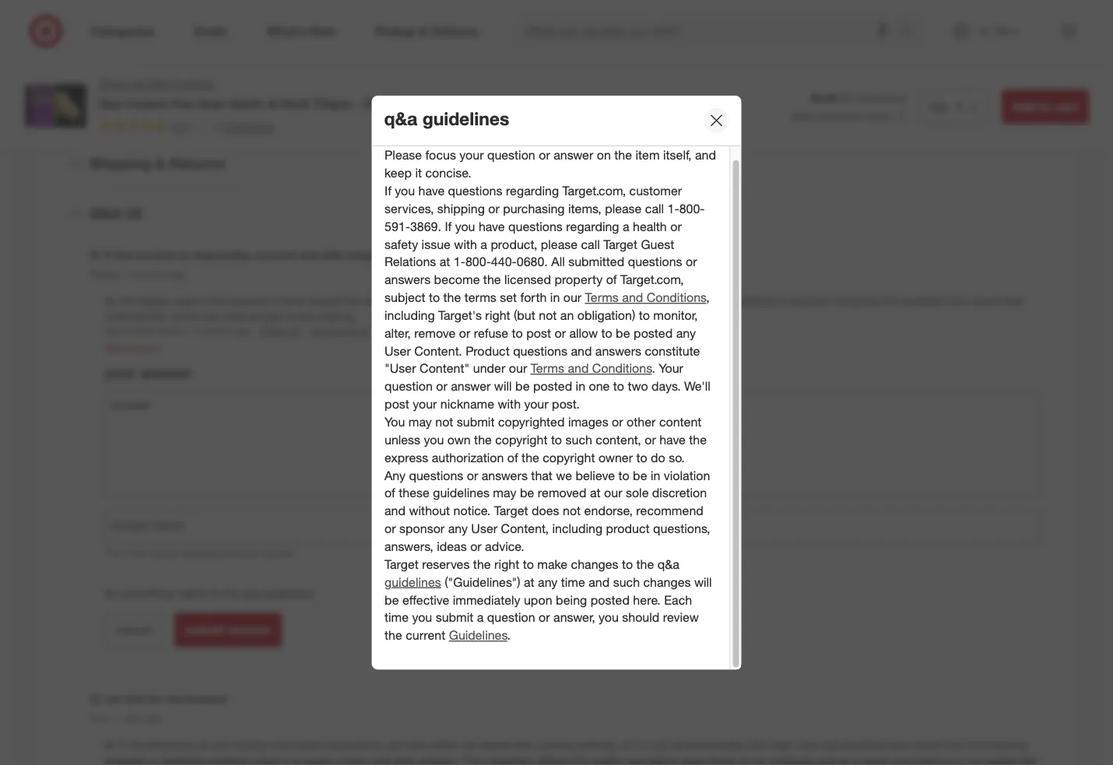 Task type: locate. For each thing, give the bounding box(es) containing it.
to down owner
[[618, 468, 629, 483]]

this inside q: if this product is responsibly sourced and wild caught - how is it bioengineered? zfische - 9 months ago
[[114, 248, 133, 262]]

wild
[[322, 248, 343, 262], [364, 295, 383, 308]]

submit inside the submit answer button
[[185, 623, 225, 638]]

2 result from the left
[[862, 754, 888, 765]]

None text field
[[105, 392, 1039, 497], [105, 509, 1039, 543], [105, 392, 1039, 497], [105, 509, 1039, 543]]

any inside ("guidelines") at any time and such changes will be effective immediately upon being posted here. each time you submit a question or answer, you should review the current
[[538, 575, 557, 590]]

2 horizontal spatial at
[[590, 486, 600, 501]]

1 vertical spatial with
[[497, 397, 520, 412]]

terms and conditions for bottom the terms and conditions link
[[530, 361, 652, 377]]

question inside please focus your question or answer on the item itself, and keep it concise.
[[487, 148, 535, 163]]

post up you
[[384, 397, 409, 412]]

. for all
[[544, 255, 548, 270]]

0680
[[516, 255, 544, 270]]

nickname
[[440, 397, 494, 412]]

this down tested
[[462, 754, 482, 765]]

to inside button
[[1039, 99, 1051, 114]]

0 vertical spatial as
[[249, 310, 260, 324]]

brand expert
[[105, 342, 160, 354]]

this for q: if this product is responsibly sourced and wild caught - how is it bioengineered?
[[114, 248, 133, 262]]

found
[[914, 739, 942, 752]]

0 vertical spatial at
[[439, 255, 450, 270]]

terms up post.
[[530, 361, 564, 377]]

all inside shop all sea cuisine sea cuisine pan sear garlic & herb tilapia - frozen - 9oz
[[132, 76, 144, 91]]

all inside button
[[106, 38, 115, 50]]

in up discretion
[[650, 468, 660, 483]]

all for hide
[[106, 38, 115, 50]]

1 vertical spatial regarding
[[566, 219, 619, 234]]

1 products from the left
[[206, 754, 250, 765]]

2 horizontal spatial .
[[652, 361, 655, 377]]

a: for the tilapia used in this product is farm-raised (not wild caught), responsibly sourced, and bap certified.  the bioengineered ingredients in question would be the modified corn starch and maltodextrin, which are used as part of the coating.
[[105, 295, 119, 308]]

1 horizontal spatial including
[[552, 521, 602, 537]]

0 horizontal spatial months
[[137, 269, 168, 281]]

our
[[749, 739, 767, 752]]

be inside q: can this be microwaved amy - 1 year ago
[[148, 692, 161, 706]]

wild inside q: if this product is responsibly sourced and wild caught - how is it bioengineered? zfische - 9 months ago
[[322, 248, 343, 262]]

. for your
[[652, 361, 655, 377]]

do inside if the directions do not include microwave instructions, we have either not tested that cooking method, or it is not recommended. our high liner test kitchens have found that microwaving breaded or battered products result in a tough, chewy, and pale product. this negatively affects the quality and eating experience of our products and as a result microwaving is not supporte
[[197, 739, 210, 752]]

months down are
[[200, 326, 232, 338]]

call up submitted
[[581, 237, 600, 252]]

2 horizontal spatial q&a
[[657, 557, 679, 572]]

0 vertical spatial wild
[[322, 248, 343, 262]]

terms and conditions up monitor,
[[585, 290, 706, 305]]

sourced,
[[488, 295, 530, 308]]

. inside . all submitted questions or answers become the licensed property of target.com, subject to the terms set forth in our
[[544, 255, 548, 270]]

0 vertical spatial sea
[[148, 76, 169, 91]]

1 horizontal spatial responsibly
[[429, 295, 485, 308]]

2 vertical spatial target
[[384, 557, 418, 572]]

of down farm-
[[286, 310, 295, 324]]

changes for to
[[571, 557, 618, 572]]

purchasing
[[503, 201, 564, 216]]

all right shop
[[132, 76, 144, 91]]

post inside . your question or answer will be posted in one to two days. we'll post your nickname with your post.
[[384, 397, 409, 412]]

1 vertical spatial call
[[581, 237, 600, 252]]

all right hide
[[106, 38, 115, 50]]

target.com,
[[562, 183, 626, 199], [620, 272, 684, 288]]

in right ingredients
[[778, 295, 787, 308]]

1 horizontal spatial such
[[613, 575, 640, 590]]

our right under
[[509, 361, 527, 377]]

cancel button
[[105, 614, 162, 648]]

please up all
[[541, 237, 577, 252]]

the up maltodextrin,
[[119, 295, 137, 308]]

chewy,
[[337, 754, 370, 765]]

1 vertical spatial it
[[429, 248, 436, 262]]

sear
[[199, 96, 226, 111]]

product inside q: if this product is responsibly sourced and wild caught - how is it bioengineered? zfische - 9 months ago
[[136, 248, 177, 262]]

content,
[[501, 521, 549, 537]]

to right add at the right top of page
[[1039, 99, 1051, 114]]

0 horizontal spatial ago
[[145, 713, 161, 725]]

ago inside q: can this be microwaved amy - 1 year ago
[[145, 713, 161, 725]]

or down "target's"
[[459, 326, 470, 341]]

at up upon
[[524, 575, 534, 590]]

0 vertical spatial terms and conditions link
[[585, 290, 706, 305]]

1 vertical spatial any
[[448, 521, 467, 537]]

our inside you may not submit copyrighted images or other content unless you own the copyright to such content, or have the express authorization of the copyright owner to do so. any questions or answers that we believe to be in violation of these guidelines may be removed at our sole discretion and without notice. target does not endorse, recommend or sponsor any user content, including product questions, answers, ideas or advice.
[[604, 486, 622, 501]]

1 horizontal spatial it
[[429, 248, 436, 262]]

, including target's right (but not an obligation) to monitor, alter, remove or refuse to post or allow to be posted any user content. product questions and answers constitute "user content" under our
[[384, 290, 709, 377]]

and inside q: if this product is responsibly sourced and wild caught - how is it bioengineered? zfische - 9 months ago
[[299, 248, 319, 262]]

target up submitted
[[603, 237, 637, 252]]

months right 9
[[137, 269, 168, 281]]

1 vertical spatial do
[[197, 739, 210, 752]]

our inside . all submitted questions or answers become the licensed property of target.com, subject to the terms set forth in our
[[563, 290, 581, 305]]

question left the would
[[790, 295, 832, 308]]

or inside . all submitted questions or answers become the licensed property of target.com, subject to the terms set forth in our
[[686, 255, 697, 270]]

a:
[[105, 295, 119, 308], [105, 739, 119, 752]]

0 horizontal spatial call
[[581, 237, 600, 252]]

1 horizontal spatial 1-
[[667, 201, 679, 216]]

express
[[384, 450, 428, 465]]

your down content"
[[412, 397, 437, 412]]

guidelines up effective
[[384, 575, 441, 590]]

conditions up the "two"
[[592, 361, 652, 377]]

or up purchasing
[[539, 148, 550, 163]]

1 vertical spatial a:
[[105, 739, 119, 752]]

regarding up purchasing
[[506, 183, 559, 199]]

0 horizontal spatial 800-
[[465, 255, 491, 270]]

q: inside q: if this product is responsibly sourced and wild caught - how is it bioengineered? zfische - 9 months ago
[[90, 248, 101, 262]]

2 horizontal spatial it
[[633, 739, 639, 752]]

1-
[[667, 201, 679, 216], [453, 255, 465, 270]]

right inside , including target's right (but not an obligation) to monitor, alter, remove or refuse to post or allow to be posted any user content. product questions and answers constitute "user content" under our
[[485, 308, 510, 323]]

which
[[172, 310, 200, 324]]

terms and conditions up one
[[530, 361, 652, 377]]

affects
[[537, 754, 570, 765]]

q&a guidelines dialog
[[372, 96, 742, 670]]

2 vertical spatial it
[[633, 739, 639, 752]]

questions,
[[653, 521, 710, 537]]

right inside target reserves the right to make changes to the q&a guidelines
[[494, 557, 519, 572]]

will down under
[[494, 379, 512, 394]]

with right issue
[[454, 237, 477, 252]]

1-800-440-0680
[[453, 255, 544, 270]]

a: down the "zfische"
[[105, 295, 119, 308]]

sea up brand
[[105, 326, 121, 338]]

0 vertical spatial we
[[556, 468, 572, 483]]

property
[[554, 272, 602, 288]]

copyrighted
[[498, 415, 564, 430]]

1 q: from the top
[[90, 248, 101, 262]]

1 vertical spatial wild
[[364, 295, 383, 308]]

to right caught),
[[429, 290, 440, 305]]

any down make
[[538, 575, 557, 590]]

2 horizontal spatial will
[[694, 575, 712, 590]]

under
[[473, 361, 505, 377]]

a
[[622, 219, 629, 234], [480, 237, 487, 252], [477, 610, 483, 626], [294, 754, 300, 765], [853, 754, 859, 765]]

1 horizontal spatial as
[[838, 754, 850, 765]]

it right how
[[429, 248, 436, 262]]

including down subject
[[384, 308, 435, 323]]

responsibly down become
[[429, 295, 485, 308]]

method,
[[577, 739, 617, 752]]

2 horizontal spatial with
[[497, 397, 520, 412]]

0 vertical spatial do
[[651, 450, 665, 465]]

sea down info
[[148, 76, 169, 91]]

posted inside ("guidelines") at any time and such changes will be effective immediately upon being posted here. each time you submit a question or answer, you should review the current
[[590, 593, 629, 608]]

1 vertical spatial microwaving
[[891, 754, 952, 765]]

1 horizontal spatial this
[[462, 754, 482, 765]]

2 horizontal spatial ago
[[234, 326, 250, 338]]

0 vertical spatial answers
[[384, 272, 430, 288]]

questions inside you may not submit copyrighted images or other content unless you own the copyright to such content, or have the express authorization of the copyright owner to do so. any questions or answers that we believe to be in violation of these guidelines may be removed at our sole discretion and without notice. target does not endorse, recommend or sponsor any user content, including product questions, answers, ideas or advice.
[[409, 468, 463, 483]]

time up current
[[384, 610, 408, 626]]

posted
[[633, 326, 672, 341], [533, 379, 572, 394], [590, 593, 629, 608]]

q&a
[[384, 108, 418, 130], [657, 557, 679, 572], [242, 586, 261, 600]]

0 horizontal spatial product
[[136, 248, 177, 262]]

any inside you may not submit copyrighted images or other content unless you own the copyright to such content, or have the express authorization of the copyright owner to do so. any questions or answers that we believe to be in violation of these guidelines may be removed at our sole discretion and without notice. target does not endorse, recommend or sponsor any user content, including product questions, answers, ideas or advice.
[[448, 521, 467, 537]]

content"
[[419, 361, 469, 377]]

submit up guidelines link
[[435, 610, 473, 626]]

user inside you may not submit copyrighted images or other content unless you own the copyright to such content, or have the express authorization of the copyright owner to do so. any questions or answers that we believe to be in violation of these guidelines may be removed at our sole discretion and without notice. target does not endorse, recommend or sponsor any user content, including product questions, answers, ideas or advice.
[[471, 521, 497, 537]]

1 horizontal spatial 800-
[[679, 201, 705, 216]]

please
[[384, 148, 422, 163]]

herb
[[280, 96, 309, 111]]

1 vertical spatial target.com,
[[620, 272, 684, 288]]

0 horizontal spatial microwaving
[[891, 754, 952, 765]]

terms and conditions link up monitor,
[[585, 290, 706, 305]]

0 horizontal spatial with
[[223, 547, 240, 559]]

0 vertical spatial will
[[494, 379, 512, 394]]

at
[[439, 255, 450, 270], [590, 486, 600, 501], [524, 575, 534, 590]]

cuisine down maltodextrin,
[[124, 326, 155, 338]]

questions
[[225, 119, 274, 133]]

any
[[384, 468, 405, 483]]

1 vertical spatial posted
[[533, 379, 572, 394]]

800-
[[679, 201, 705, 216], [465, 255, 491, 270]]

any
[[676, 326, 696, 341], [448, 521, 467, 537], [538, 575, 557, 590]]

0 vertical spatial it
[[415, 166, 422, 181]]

0 vertical spatial posted
[[633, 326, 672, 341]]

2 a: from the top
[[105, 739, 119, 752]]

as
[[249, 310, 260, 324], [838, 754, 850, 765]]

include
[[232, 739, 267, 752]]

this inside q: can this be microwaved amy - 1 year ago
[[126, 692, 145, 706]]

constitute
[[645, 344, 700, 359]]

1 vertical spatial at
[[590, 486, 600, 501]]

this inside the tilapia used in this product is farm-raised (not wild caught), responsibly sourced, and bap certified.  the bioengineered ingredients in question would be the modified corn starch and maltodextrin, which are used as part of the coating.
[[210, 295, 228, 308]]

to down (but
[[512, 326, 523, 341]]

0 vertical spatial terms
[[585, 290, 618, 305]]

2 horizontal spatial posted
[[633, 326, 672, 341]]

conditions up monitor,
[[646, 290, 706, 305]]

year
[[125, 713, 142, 725]]

or up bioengineered
[[686, 255, 697, 270]]

helpful
[[259, 326, 289, 338]]

farm-
[[283, 295, 309, 308]]

0 horizontal spatial we
[[387, 739, 401, 752]]

submit down by submitting i agree to the q&a guidelines
[[185, 623, 225, 638]]

this up 9
[[114, 248, 133, 262]]

&
[[268, 96, 277, 111]]

be up sole
[[633, 468, 647, 483]]

guidelines up submit answer
[[264, 586, 314, 600]]

2 vertical spatial will
[[694, 575, 712, 590]]

0 vertical spatial cuisine
[[173, 76, 214, 91]]

all
[[551, 255, 565, 270]]

1 vertical spatial .
[[652, 361, 655, 377]]

agree
[[180, 586, 208, 600]]

in down microwave
[[283, 754, 291, 765]]

keep
[[384, 166, 412, 181]]

including down endorse,
[[552, 521, 602, 537]]

not
[[311, 326, 326, 338]]

0 horizontal spatial user
[[384, 344, 411, 359]]

purchased
[[818, 110, 862, 122]]

in inside . your question or answer will be posted in one to two days. we'll post your nickname with your post.
[[575, 379, 585, 394]]

q&a up submit answer
[[242, 586, 261, 600]]

0 vertical spatial target
[[603, 237, 637, 252]]

0 horizontal spatial target
[[384, 557, 418, 572]]

changes inside target reserves the right to make changes to the q&a guidelines
[[571, 557, 618, 572]]

changes inside ("guidelines") at any time and such changes will be effective immediately upon being posted here. each time you submit a question or answer, you should review the current
[[643, 575, 691, 590]]

"user
[[384, 361, 416, 377]]

we inside you may not submit copyrighted images or other content unless you own the copyright to such content, or have the express authorization of the copyright owner to do so. any questions or answers that we believe to be in violation of these guidelines may be removed at our sole discretion and without notice. target does not endorse, recommend or sponsor any user content, including product questions, answers, ideas or advice.
[[556, 468, 572, 483]]

1 horizontal spatial user
[[471, 521, 497, 537]]

post inside , including target's right (but not an obligation) to monitor, alter, remove or refuse to post or allow to be posted any user content. product questions and answers constitute "user content" under our
[[526, 326, 551, 341]]

your answer
[[105, 364, 192, 382]]

have left found
[[888, 739, 911, 752]]

brand
[[105, 342, 130, 354]]

please
[[605, 201, 641, 216], [541, 237, 577, 252]]

it right the method,
[[633, 739, 639, 752]]

is
[[180, 248, 188, 262], [417, 248, 426, 262], [272, 295, 280, 308], [642, 739, 650, 752], [955, 754, 963, 765]]

right for (but
[[485, 308, 510, 323]]

of down the any
[[384, 486, 395, 501]]

breaded
[[105, 754, 146, 765]]

answers inside , including target's right (but not an obligation) to monitor, alter, remove or refuse to post or allow to be posted any user content. product questions and answers constitute "user content" under our
[[595, 344, 641, 359]]

or inside ("guidelines") at any time and such changes will be effective immediately upon being posted here. each time you submit a question or answer, you should review the current
[[538, 610, 550, 626]]

helpful  (0) button
[[259, 325, 302, 339]]

of inside if the directions do not include microwave instructions, we have either not tested that cooking method, or it is not recommended. our high liner test kitchens have found that microwaving breaded or battered products result in a tough, chewy, and pale product. this negatively affects the quality and eating experience of our products and as a result microwaving is not supporte
[[739, 754, 748, 765]]

questions inside , including target's right (but not an obligation) to monitor, alter, remove or refuse to post or allow to be posted any user content. product questions and answers constitute "user content" under our
[[513, 344, 567, 359]]

report button
[[379, 325, 408, 339]]

0 horizontal spatial q&a
[[242, 586, 261, 600]]

responsibly inside q: if this product is responsibly sourced and wild caught - how is it bioengineered? zfische - 9 months ago
[[191, 248, 251, 262]]

sea
[[148, 76, 169, 91], [99, 96, 121, 111], [105, 326, 121, 338]]

the up "breaded"
[[128, 739, 143, 752]]

questions up these
[[409, 468, 463, 483]]

1 horizontal spatial any
[[538, 575, 557, 590]]

0 vertical spatial target.com,
[[562, 183, 626, 199]]

it right keep
[[415, 166, 422, 181]]

bioengineered?
[[439, 248, 519, 262]]

2 the from the left
[[625, 295, 643, 308]]

1 horizontal spatial posted
[[590, 593, 629, 608]]

to left the "two"
[[613, 379, 624, 394]]

garlic
[[229, 96, 265, 111]]

copyright up believe
[[542, 450, 595, 465]]

or up quality
[[620, 739, 630, 752]]

including inside you may not submit copyrighted images or other content unless you own the copyright to such content, or have the express authorization of the copyright owner to do so. any questions or answers that we believe to be in violation of these guidelines may be removed at our sole discretion and without notice. target does not endorse, recommend or sponsor any user content, including product questions, answers, ideas or advice.
[[552, 521, 602, 537]]

800- down the customer
[[679, 201, 705, 216]]

$8.99
[[811, 91, 838, 105]]

by submitting i agree to the q&a guidelines
[[105, 586, 314, 600]]

we up removed
[[556, 468, 572, 483]]

1 horizontal spatial changes
[[643, 575, 691, 590]]

1 vertical spatial user
[[471, 521, 497, 537]]

1 horizontal spatial wild
[[364, 295, 383, 308]]

our up an
[[563, 290, 581, 305]]

in right the forth on the top left
[[550, 290, 560, 305]]

2 q: from the top
[[90, 692, 101, 706]]

and inside you may not submit copyrighted images or other content unless you own the copyright to such content, or have the express authorization of the copyright owner to do so. any questions or answers that we believe to be in violation of these guidelines may be removed at our sole discretion and without notice. target does not endorse, recommend or sponsor any user content, including product questions, answers, ideas or advice.
[[384, 504, 405, 519]]

2 vertical spatial q&a
[[242, 586, 261, 600]]

0 vertical spatial please
[[605, 201, 641, 216]]

2 horizontal spatial any
[[676, 326, 696, 341]]

0 horizontal spatial all
[[106, 38, 115, 50]]

0 vertical spatial with
[[454, 237, 477, 252]]

of down submitted
[[606, 272, 617, 288]]

the right on
[[614, 148, 632, 163]]

sponsor
[[399, 521, 444, 537]]

of right "experience"
[[739, 754, 748, 765]]

or right shipping
[[488, 201, 499, 216]]

guidelines link
[[384, 575, 441, 590]]

ago left the helpful
[[234, 326, 250, 338]]

0 vertical spatial right
[[485, 308, 510, 323]]

such inside ("guidelines") at any time and such changes will be effective immediately upon being posted here. each time you submit a question or answer, you should review the current
[[613, 575, 640, 590]]

0 vertical spatial q&a
[[384, 108, 418, 130]]

or
[[539, 148, 550, 163], [488, 201, 499, 216], [670, 219, 681, 234], [686, 255, 697, 270], [459, 326, 470, 341], [554, 326, 566, 341], [436, 379, 447, 394], [612, 415, 623, 430], [644, 432, 656, 448], [467, 468, 478, 483], [384, 521, 396, 537], [470, 539, 481, 554], [538, 610, 550, 626], [620, 739, 630, 752], [149, 754, 159, 765]]

0 vertical spatial a:
[[105, 295, 119, 308]]

set
[[500, 290, 517, 305]]

2 (0) from the left
[[359, 326, 369, 338]]

question inside the tilapia used in this product is farm-raised (not wild caught), responsibly sourced, and bap certified.  the bioengineered ingredients in question would be the modified corn starch and maltodextrin, which are used as part of the coating.
[[790, 295, 832, 308]]

here.
[[633, 593, 660, 608]]

posted up post.
[[533, 379, 572, 394]]

q&a guidelines
[[384, 108, 509, 130]]

1 a: from the top
[[105, 295, 119, 308]]

q: can this be microwaved amy - 1 year ago
[[90, 692, 227, 725]]

not helpful  (0)
[[311, 326, 369, 338]]

0 horizontal spatial at
[[439, 255, 450, 270]]

a: up "breaded"
[[105, 739, 119, 752]]

if inside q: if this product is responsibly sourced and wild caught - how is it bioengineered? zfische - 9 months ago
[[104, 248, 111, 262]]

at inside if you have questions regarding target.com, customer services, shipping or purchasing items, please call 1-800- 591-3869. if you have questions regarding a health or safety issue with a product, please call target guest relations at
[[439, 255, 450, 270]]

2 horizontal spatial answers
[[595, 344, 641, 359]]

312 link
[[99, 117, 206, 136]]

microwaving right found
[[966, 739, 1027, 752]]

question up purchasing
[[487, 148, 535, 163]]

copyright down copyrighted
[[495, 432, 547, 448]]

terms for top the terms and conditions link
[[585, 290, 618, 305]]

to inside . all submitted questions or answers become the licensed property of target.com, subject to the terms set forth in our
[[429, 290, 440, 305]]

microwave
[[270, 739, 322, 752]]

question down "user
[[384, 379, 432, 394]]

without
[[409, 504, 450, 519]]

result down the kitchens
[[862, 754, 888, 765]]

in inside . all submitted questions or answers become the licensed property of target.com, subject to the terms set forth in our
[[550, 290, 560, 305]]

be inside ("guidelines") at any time and such changes will be effective immediately upon being posted here. each time you submit a question or answer, you should review the current
[[384, 593, 399, 608]]

how
[[392, 248, 414, 262]]

we up pale
[[387, 739, 401, 752]]

and inside ("guidelines") at any time and such changes will be effective immediately upon being posted here. each time you submit a question or answer, you should review the current
[[588, 575, 609, 590]]

0 vertical spatial 800-
[[679, 201, 705, 216]]

products down include
[[206, 754, 250, 765]]

in inside if the directions do not include microwave instructions, we have either not tested that cooking method, or it is not recommended. our high liner test kitchens have found that microwaving breaded or battered products result in a tough, chewy, and pale product. this negatively affects the quality and eating experience of our products and as a result microwaving is not supporte
[[283, 754, 291, 765]]

answers inside . all submitted questions or answers become the licensed property of target.com, subject to the terms set forth in our
[[384, 272, 430, 288]]

monitor,
[[653, 308, 698, 323]]

1 vertical spatial changes
[[643, 575, 691, 590]]

1 vertical spatial terms and conditions
[[530, 361, 652, 377]]

2 vertical spatial cuisine
[[124, 326, 155, 338]]

0 horizontal spatial result
[[253, 754, 280, 765]]

hide
[[84, 38, 104, 50]]

endorse,
[[584, 504, 632, 519]]

1 (0) from the left
[[291, 326, 302, 338]]

the inside please focus your question or answer on the item itself, and keep it concise.
[[614, 148, 632, 163]]

cuisine up 312 link
[[125, 96, 169, 111]]

product inside you may not submit copyrighted images or other content unless you own the copyright to such content, or have the express authorization of the copyright owner to do so. any questions or answers that we believe to be in violation of these guidelines may be removed at our sole discretion and without notice. target does not endorse, recommend or sponsor any user content, including product questions, answers, ideas or advice.
[[606, 521, 649, 537]]

right for to
[[494, 557, 519, 572]]

posted up "constitute"
[[633, 326, 672, 341]]

cooking
[[535, 739, 574, 752]]

the right certified.
[[625, 295, 643, 308]]

refuse
[[474, 326, 508, 341]]

1 horizontal spatial (0)
[[359, 326, 369, 338]]

test
[[823, 739, 841, 752]]

be inside . your question or answer will be posted in one to two days. we'll post your nickname with your post.
[[515, 379, 529, 394]]

1 vertical spatial 800-
[[465, 255, 491, 270]]

q&a (4)
[[90, 205, 142, 223]]

0 horizontal spatial used
[[172, 295, 196, 308]]

allow
[[569, 326, 598, 341]]

the up here.
[[636, 557, 654, 572]]

1 horizontal spatial may
[[493, 486, 516, 501]]

0 horizontal spatial responsibly
[[191, 248, 251, 262]]

this left name
[[105, 547, 122, 559]]

be left microwaved
[[148, 692, 161, 706]]

own
[[447, 432, 470, 448]]

1 horizontal spatial products
[[770, 754, 814, 765]]

terms for bottom the terms and conditions link
[[530, 361, 564, 377]]

in left one
[[575, 379, 585, 394]]

call down the customer
[[645, 201, 664, 216]]

hide all nutritional info
[[84, 38, 177, 50]]

0 horizontal spatial it
[[415, 166, 422, 181]]

not
[[539, 308, 557, 323], [435, 415, 453, 430], [563, 504, 581, 519], [213, 739, 229, 752], [461, 739, 477, 752], [653, 739, 669, 752], [966, 754, 982, 765]]

rocks
[[158, 326, 184, 338]]

q: left can
[[90, 692, 101, 706]]

all for shop
[[132, 76, 144, 91]]



Task type: describe. For each thing, give the bounding box(es) containing it.
0 horizontal spatial may
[[408, 415, 432, 430]]

0 horizontal spatial will
[[151, 547, 164, 559]]

effective
[[402, 593, 449, 608]]

1 vertical spatial 1-
[[453, 255, 465, 270]]

conditions for top the terms and conditions link
[[646, 290, 706, 305]]

add to cart
[[1012, 99, 1079, 114]]

you inside you may not submit copyrighted images or other content unless you own the copyright to such content, or have the express authorization of the copyright owner to do so. any questions or answers that we believe to be in violation of these guidelines may be removed at our sole discretion and without notice. target does not endorse, recommend or sponsor any user content, including product questions, answers, ideas or advice.
[[424, 432, 444, 448]]

are
[[203, 310, 219, 324]]

to left make
[[523, 557, 534, 572]]

or down the other
[[644, 432, 656, 448]]

or down authorization
[[467, 468, 478, 483]]

bioengineered
[[646, 295, 718, 308]]

be up does
[[520, 486, 534, 501]]

we inside if the directions do not include microwave instructions, we have either not tested that cooking method, or it is not recommended. our high liner test kitchens have found that microwaving breaded or battered products result in a tough, chewy, and pale product. this negatively affects the quality and eating experience of our products and as a result microwaving is not supporte
[[387, 739, 401, 752]]

other
[[626, 415, 656, 430]]

answer inside button
[[228, 623, 272, 638]]

health
[[633, 219, 667, 234]]

the down the method,
[[573, 754, 589, 765]]

content.
[[414, 344, 462, 359]]

be inside the tilapia used in this product is farm-raised (not wild caught), responsibly sourced, and bap certified.  the bioengineered ingredients in question would be the modified corn starch and maltodextrin, which are used as part of the coating.
[[867, 295, 880, 308]]

content
[[659, 415, 701, 430]]

or up answers, on the left of page
[[384, 521, 396, 537]]

0 horizontal spatial regarding
[[506, 183, 559, 199]]

high
[[770, 739, 792, 752]]

image of sea cuisine pan sear garlic & herb tilapia - frozen - 9oz image
[[24, 75, 86, 137]]

in up are
[[199, 295, 207, 308]]

answer up q&a guidelines button
[[263, 547, 293, 559]]

q&a guidelines button
[[242, 586, 314, 601]]

- left how
[[385, 248, 389, 262]]

that right found
[[945, 739, 963, 752]]

displayed
[[180, 547, 220, 559]]

please focus your question or answer on the item itself, and keep it concise.
[[384, 148, 716, 181]]

product inside the tilapia used in this product is farm-raised (not wild caught), responsibly sourced, and bap certified.  the bioengineered ingredients in question would be the modified corn starch and maltodextrin, which are used as part of the coating.
[[231, 295, 269, 308]]

to left monitor,
[[639, 308, 650, 323]]

1 vertical spatial copyright
[[542, 450, 595, 465]]

target inside target reserves the right to make changes to the q&a guidelines
[[384, 557, 418, 572]]

item
[[635, 148, 660, 163]]

the down content
[[689, 432, 707, 448]]

or inside please focus your question or answer on the item itself, and keep it concise.
[[539, 148, 550, 163]]

terms and conditions for top the terms and conditions link
[[585, 290, 706, 305]]

q&a (4) button
[[49, 189, 1064, 239]]

it inside q: if this product is responsibly sourced and wild caught - how is it bioengineered? zfische - 9 months ago
[[429, 248, 436, 262]]

liner
[[795, 739, 820, 752]]

. all submitted questions or answers become the licensed property of target.com, subject to the terms set forth in our
[[384, 255, 697, 305]]

your down brand
[[105, 364, 136, 382]]

target reserves the right to make changes to the q&a guidelines
[[384, 557, 679, 590]]

these
[[398, 486, 429, 501]]

4 questions link
[[209, 117, 274, 135]]

you may not submit copyrighted images or other content unless you own the copyright to such content, or have the express authorization of the copyright owner to do so. any questions or answers that we believe to be in violation of these guidelines may be removed at our sole discretion and without notice. target does not endorse, recommend or sponsor any user content, including product questions, answers, ideas or advice.
[[384, 415, 710, 554]]

target inside if you have questions regarding target.com, customer services, shipping or purchasing items, please call 1-800- 591-3869. if you have questions regarding a health or safety issue with a product, please call target guest relations at
[[603, 237, 637, 252]]

440-
[[491, 255, 516, 270]]

responsibly inside the tilapia used in this product is farm-raised (not wild caught), responsibly sourced, and bap certified.  the bioengineered ingredients in question would be the modified corn starch and maltodextrin, which are used as part of the coating.
[[429, 295, 485, 308]]

the right agree
[[223, 586, 239, 600]]

a: for if the directions do not include microwave instructions, we have either not tested that cooking method, or it is not recommended. our high liner test kitchens have found that microwaving breaded or battered products result in a tough, chewy, and pale product. this negatively affects the quality and eating experience of our products and as a result microwaving is not supporte
[[105, 739, 119, 752]]

0 vertical spatial microwaving
[[966, 739, 1027, 752]]

submit inside you may not submit copyrighted images or other content unless you own the copyright to such content, or have the express authorization of the copyright owner to do so. any questions or answers that we believe to be in violation of these guidelines may be removed at our sole discretion and without notice. target does not endorse, recommend or sponsor any user content, including product questions, answers, ideas or advice.
[[456, 415, 494, 430]]

if up issue
[[444, 219, 451, 234]]

months inside q: if this product is responsibly sourced and wild caught - how is it bioengineered? zfische - 9 months ago
[[137, 269, 168, 281]]

of inside the tilapia used in this product is farm-raised (not wild caught), responsibly sourced, and bap certified.  the bioengineered ingredients in question would be the modified corn starch and maltodextrin, which are used as part of the coating.
[[286, 310, 295, 324]]

such inside you may not submit copyrighted images or other content unless you own the copyright to such content, or have the express authorization of the copyright owner to do so. any questions or answers that we believe to be in violation of these guidelines may be removed at our sole discretion and without notice. target does not endorse, recommend or sponsor any user content, including product questions, answers, ideas or advice.
[[565, 432, 592, 448]]

1 the from the left
[[119, 295, 137, 308]]

4 questions
[[216, 119, 274, 133]]

q&a inside target reserves the right to make changes to the q&a guidelines
[[657, 557, 679, 572]]

answer inside please focus your question or answer on the item itself, and keep it concise.
[[553, 148, 593, 163]]

- right tilapia
[[355, 96, 360, 111]]

conditions for bottom the terms and conditions link
[[592, 361, 652, 377]]

have up pale
[[404, 739, 427, 752]]

have inside you may not submit copyrighted images or other content unless you own the copyright to such content, or have the express authorization of the copyright owner to do so. any questions or answers that we believe to be in violation of these guidelines may be removed at our sole discretion and without notice. target does not endorse, recommend or sponsor any user content, including product questions, answers, ideas or advice.
[[659, 432, 685, 448]]

1 vertical spatial cuisine
[[125, 96, 169, 111]]

What can we help you find? suggestions appear below search field
[[517, 14, 905, 48]]

1 vertical spatial sea
[[99, 96, 121, 111]]

be left the displayed
[[167, 547, 178, 559]]

the left modified
[[883, 295, 898, 308]]

target.com, inside if you have questions regarding target.com, customer services, shipping or purchasing items, please call 1-800- 591-3869. if you have questions regarding a health or safety issue with a product, please call target guest relations at
[[562, 183, 626, 199]]

(0) inside 'button'
[[359, 326, 369, 338]]

eating
[[648, 754, 678, 765]]

submitting
[[120, 586, 171, 600]]

obligation)
[[577, 308, 635, 323]]

1 vertical spatial terms and conditions link
[[530, 361, 652, 377]]

add
[[1012, 99, 1036, 114]]

cancel
[[115, 623, 152, 638]]

1
[[117, 713, 122, 725]]

upon
[[524, 593, 552, 608]]

0 horizontal spatial please
[[541, 237, 577, 252]]

you up services,
[[395, 183, 415, 199]]

you down shipping
[[455, 219, 475, 234]]

violation
[[664, 468, 710, 483]]

- left 9
[[123, 269, 126, 281]]

a down microwave
[[294, 754, 300, 765]]

guidelines inside you may not submit copyrighted images or other content unless you own the copyright to such content, or have the express authorization of the copyright owner to do so. any questions or answers that we believe to be in violation of these guidelines may be removed at our sole discretion and without notice. target does not endorse, recommend or sponsor any user content, including product questions, answers, ideas or advice.
[[433, 486, 489, 501]]

pan
[[172, 96, 195, 111]]

q: for q: can this be microwaved
[[90, 692, 101, 706]]

a inside ("guidelines") at any time and such changes will be effective immediately upon being posted here. each time you submit a question or answer, you should review the current
[[477, 610, 483, 626]]

of down copyrighted
[[507, 450, 518, 465]]

1 result from the left
[[253, 754, 280, 765]]

cart
[[1055, 99, 1079, 114]]

to right owner
[[636, 450, 647, 465]]

sole
[[626, 486, 648, 501]]

the up authorization
[[474, 432, 492, 448]]

safety
[[384, 237, 418, 252]]

1 vertical spatial used
[[222, 310, 246, 324]]

it inside if the directions do not include microwave instructions, we have either not tested that cooking method, or it is not recommended. our high liner test kitchens have found that microwaving breaded or battered products result in a tough, chewy, and pale product. this negatively affects the quality and eating experience of our products and as a result microwaving is not supporte
[[633, 739, 639, 752]]

product,
[[490, 237, 537, 252]]

(but
[[514, 308, 535, 323]]

any inside , including target's right (but not an obligation) to monitor, alter, remove or refuse to post or allow to be posted any user content. product questions and answers constitute "user content" under our
[[676, 326, 696, 341]]

with inside if you have questions regarding target.com, customer services, shipping or purchasing items, please call 1-800- 591-3869. if you have questions regarding a health or safety issue with a product, please call target guest relations at
[[454, 237, 477, 252]]

tough,
[[303, 754, 334, 765]]

will inside . your question or answer will be posted in one to two days. we'll post your nickname with your post.
[[494, 379, 512, 394]]

an
[[560, 308, 574, 323]]

if down keep
[[384, 183, 391, 199]]

including inside , including target's right (but not an obligation) to monitor, alter, remove or refuse to post or allow to be posted any user content. product questions and answers constitute "user content" under our
[[384, 308, 435, 323]]

1 vertical spatial months
[[200, 326, 232, 338]]

each
[[664, 593, 692, 608]]

recommended.
[[672, 739, 746, 752]]

starch
[[972, 295, 1002, 308]]

it inside please focus your question or answer on the item itself, and keep it concise.
[[415, 166, 422, 181]]

as inside if the directions do not include microwave instructions, we have either not tested that cooking method, or it is not recommended. our high liner test kitchens have found that microwaving breaded or battered products result in a tough, chewy, and pale product. this negatively affects the quality and eating experience of our products and as a result microwaving is not supporte
[[838, 754, 850, 765]]

submit inside ("guidelines") at any time and such changes will be effective immediately upon being posted here. each time you submit a question or answer, you should review the current
[[435, 610, 473, 626]]

your inside please focus your question or answer on the item itself, and keep it concise.
[[459, 148, 483, 163]]

1 horizontal spatial time
[[561, 575, 585, 590]]

product.
[[418, 754, 459, 765]]

ago inside q: if this product is responsibly sourced and wild caught - how is it bioengineered? zfische - 9 months ago
[[171, 269, 186, 281]]

of inside . all submitted questions or answers become the licensed property of target.com, subject to the terms set forth in our
[[606, 272, 617, 288]]

amy
[[90, 713, 108, 725]]

target.com, inside . all submitted questions or answers become the licensed property of target.com, subject to the terms set forth in our
[[620, 272, 684, 288]]

online
[[865, 110, 890, 122]]

0 vertical spatial this
[[105, 547, 122, 559]]

0 horizontal spatial .
[[507, 628, 510, 643]]

or inside . your question or answer will be posted in one to two days. we'll post your nickname with your post.
[[436, 379, 447, 394]]

by
[[105, 586, 117, 600]]

a left health
[[622, 219, 629, 234]]

a up 1-800-440-0680 on the left top of the page
[[480, 237, 487, 252]]

or down an
[[554, 326, 566, 341]]

answer inside . your question or answer will be posted in one to two days. we'll post your nickname with your post.
[[451, 379, 490, 394]]

or right ideas
[[470, 539, 481, 554]]

to down copyrighted
[[551, 432, 562, 448]]

the down farm-
[[298, 310, 314, 324]]

questions inside . all submitted questions or answers become the licensed property of target.com, subject to the terms set forth in our
[[628, 255, 682, 270]]

is inside the tilapia used in this product is farm-raised (not wild caught), responsibly sourced, and bap certified.  the bioengineered ingredients in question would be the modified corn starch and maltodextrin, which are used as part of the coating.
[[272, 295, 280, 308]]

remove
[[414, 326, 455, 341]]

the up ("guidelines")
[[473, 557, 491, 572]]

you up current
[[412, 610, 432, 626]]

800- inside if you have questions regarding target.com, customer services, shipping or purchasing items, please call 1-800- 591-3869. if you have questions regarding a health or safety issue with a product, please call target guest relations at
[[679, 201, 705, 216]]

user inside , including target's right (but not an obligation) to monitor, alter, remove or refuse to post or allow to be posted any user content. product questions and answers constitute "user content" under our
[[384, 344, 411, 359]]

changes for will
[[643, 575, 691, 590]]

the inside ("guidelines") at any time and such changes will be effective immediately upon being posted here. each time you submit a question or answer, you should review the current
[[384, 628, 402, 643]]

experience
[[681, 754, 736, 765]]

as inside the tilapia used in this product is farm-raised (not wild caught), responsibly sourced, and bap certified.  the bioengineered ingredients in question would be the modified corn starch and maltodextrin, which are used as part of the coating.
[[249, 310, 260, 324]]

("guidelines") at any time and such changes will be effective immediately upon being posted here. each time you submit a question or answer, you should review the current
[[384, 575, 712, 643]]

to up should in the bottom right of the page
[[622, 557, 633, 572]]

shipping
[[437, 201, 485, 216]]

nutritional
[[118, 38, 159, 50]]

2 vertical spatial with
[[223, 547, 240, 559]]

do inside you may not submit copyrighted images or other content unless you own the copyright to such content, or have the express authorization of the copyright owner to do so. any questions or answers that we believe to be in violation of these guidelines may be removed at our sole discretion and without notice. target does not endorse, recommend or sponsor any user content, including product questions, answers, ideas or advice.
[[651, 450, 665, 465]]

search
[[894, 25, 931, 40]]

reserves
[[422, 557, 469, 572]]

- inside q: can this be microwaved amy - 1 year ago
[[111, 713, 114, 725]]

questions up shipping
[[448, 183, 502, 199]]

at inside ("guidelines") at any time and such changes will be effective immediately upon being posted here. each time you submit a question or answer, you should review the current
[[524, 575, 534, 590]]

you left should in the bottom right of the page
[[598, 610, 618, 626]]

questions down purchasing
[[508, 219, 562, 234]]

search button
[[894, 14, 931, 51]]

- left 7 at the top of page
[[186, 326, 190, 338]]

to down obligation)
[[601, 326, 612, 341]]

a down the kitchens
[[853, 754, 859, 765]]

submitted
[[568, 255, 624, 270]]

at inside you may not submit copyrighted images or other content unless you own the copyright to such content, or have the express authorization of the copyright owner to do so. any questions or answers that we believe to be in violation of these guidelines may be removed at our sole discretion and without notice. target does not endorse, recommend or sponsor any user content, including product questions, answers, ideas or advice.
[[590, 486, 600, 501]]

0 vertical spatial copyright
[[495, 432, 547, 448]]

posted inside . your question or answer will be posted in one to two days. we'll post your nickname with your post.
[[533, 379, 572, 394]]

have up product,
[[478, 219, 505, 234]]

your up q&a guidelines button
[[243, 547, 261, 559]]

would
[[835, 295, 864, 308]]

answers inside you may not submit copyrighted images or other content unless you own the copyright to such content, or have the express authorization of the copyright owner to do so. any questions or answers that we believe to be in violation of these guidelines may be removed at our sole discretion and without notice. target does not endorse, recommend or sponsor any user content, including product questions, answers, ideas or advice.
[[481, 468, 527, 483]]

guidelines up focus
[[423, 108, 509, 130]]

tested
[[480, 739, 511, 752]]

posted inside , including target's right (but not an obligation) to monitor, alter, remove or refuse to post or allow to be posted any user content. product questions and answers constitute "user content" under our
[[633, 326, 672, 341]]

this name will be displayed with your answer
[[105, 547, 293, 559]]

have down concise.
[[418, 183, 444, 199]]

question inside ("guidelines") at any time and such changes will be effective immediately upon being posted here. each time you submit a question or answer, you should review the current
[[487, 610, 535, 626]]

q: for q: if this product is responsibly sourced and wild caught - how is it bioengineered?
[[90, 248, 101, 262]]

ideas
[[437, 539, 467, 554]]

submit answer button
[[174, 614, 282, 648]]

should
[[622, 610, 659, 626]]

$1.00
[[844, 91, 870, 105]]

does
[[531, 504, 559, 519]]

target inside you may not submit copyrighted images or other content unless you own the copyright to such content, or have the express authorization of the copyright owner to do so. any questions or answers that we believe to be in violation of these guidelines may be removed at our sole discretion and without notice. target does not endorse, recommend or sponsor any user content, including product questions, answers, ideas or advice.
[[494, 504, 528, 519]]

1 horizontal spatial regarding
[[566, 219, 619, 234]]

be inside , including target's right (but not an obligation) to monitor, alter, remove or refuse to post or allow to be posted any user content. product questions and answers constitute "user content" under our
[[616, 326, 630, 341]]

0 vertical spatial used
[[172, 295, 196, 308]]

not inside , including target's right (but not an obligation) to monitor, alter, remove or refuse to post or allow to be posted any user content. product questions and answers constitute "user content" under our
[[539, 308, 557, 323]]

0 vertical spatial call
[[645, 201, 664, 216]]

wild inside the tilapia used in this product is farm-raised (not wild caught), responsibly sourced, and bap certified.  the bioengineered ingredients in question would be the modified corn starch and maltodextrin, which are used as part of the coating.
[[364, 295, 383, 308]]

1 vertical spatial ago
[[234, 326, 250, 338]]

question inside . your question or answer will be posted in one to two days. we'll post your nickname with your post.
[[384, 379, 432, 394]]

advice.
[[485, 539, 524, 554]]

q: if this product is responsibly sourced and wild caught - how is it bioengineered? zfische - 9 months ago
[[90, 248, 519, 281]]

services,
[[384, 201, 434, 216]]

and inside please focus your question or answer on the item itself, and keep it concise.
[[695, 148, 716, 163]]

on
[[597, 148, 611, 163]]

your
[[658, 361, 683, 377]]

target's
[[438, 308, 481, 323]]

and inside , including target's right (but not an obligation) to monitor, alter, remove or refuse to post or allow to be posted any user content. product questions and answers constitute "user content" under our
[[571, 344, 592, 359]]

answer down "expert"
[[140, 364, 192, 382]]

(0) inside button
[[291, 326, 302, 338]]

sea cuisine rocks - 7 months ago
[[105, 326, 250, 338]]

1 vertical spatial may
[[493, 486, 516, 501]]

tilapia
[[313, 96, 352, 111]]

or up the content,
[[612, 415, 623, 430]]

2 products from the left
[[770, 754, 814, 765]]

alter,
[[384, 326, 410, 341]]

if inside if the directions do not include microwave instructions, we have either not tested that cooking method, or it is not recommended. our high liner test kitchens have found that microwaving breaded or battered products result in a tough, chewy, and pale product. this negatively affects the quality and eating experience of our products and as a result microwaving is not supporte
[[119, 739, 125, 752]]

guidelines .
[[449, 628, 510, 643]]

one
[[589, 379, 610, 394]]

,
[[706, 290, 709, 305]]

the down copyrighted
[[521, 450, 539, 465]]

or up guest
[[670, 219, 681, 234]]

your up copyrighted
[[524, 397, 548, 412]]

- left 9oz
[[407, 96, 412, 111]]

that up negatively
[[514, 739, 532, 752]]

report
[[379, 326, 408, 338]]

the down become
[[443, 290, 461, 305]]

1 vertical spatial time
[[384, 610, 408, 626]]

or down directions
[[149, 754, 159, 765]]

1- inside if you have questions regarding target.com, customer services, shipping or purchasing items, please call 1-800- 591-3869. if you have questions regarding a health or safety issue with a product, please call target guest relations at
[[667, 201, 679, 216]]

1 horizontal spatial please
[[605, 201, 641, 216]]

info
[[162, 38, 177, 50]]

days.
[[651, 379, 681, 394]]

shop
[[99, 76, 128, 91]]

review
[[663, 610, 699, 626]]

in inside you may not submit copyrighted images or other content unless you own the copyright to such content, or have the express authorization of the copyright owner to do so. any questions or answers that we believe to be in violation of these guidelines may be removed at our sole discretion and without notice. target does not endorse, recommend or sponsor any user content, including product questions, answers, ideas or advice.
[[650, 468, 660, 483]]

pale
[[394, 754, 415, 765]]

guidelines inside target reserves the right to make changes to the q&a guidelines
[[384, 575, 441, 590]]

with inside . your question or answer will be posted in one to two days. we'll post your nickname with your post.
[[497, 397, 520, 412]]

591-
[[384, 219, 410, 234]]

this for q: can this be microwaved
[[126, 692, 145, 706]]

1 horizontal spatial q&a
[[384, 108, 418, 130]]

the down 1-800-440-0680 on the left top of the page
[[483, 272, 501, 288]]

our inside if the directions do not include microwave instructions, we have either not tested that cooking method, or it is not recommended. our high liner test kitchens have found that microwaving breaded or battered products result in a tough, chewy, and pale product. this negatively affects the quality and eating experience of our products and as a result microwaving is not supporte
[[751, 754, 767, 765]]

will inside ("guidelines") at any time and such changes will be effective immediately upon being posted here. each time you submit a question or answer, you should review the current
[[694, 575, 712, 590]]

to inside . your question or answer will be posted in one to two days. we'll post your nickname with your post.
[[613, 379, 624, 394]]

caught),
[[386, 295, 426, 308]]

that inside you may not submit copyrighted images or other content unless you own the copyright to such content, or have the express authorization of the copyright owner to do so. any questions or answers that we believe to be in violation of these guidelines may be removed at our sole discretion and without notice. target does not endorse, recommend or sponsor any user content, including product questions, answers, ideas or advice.
[[531, 468, 552, 483]]

to right agree
[[211, 586, 220, 600]]

certified.
[[579, 295, 622, 308]]

2 vertical spatial sea
[[105, 326, 121, 338]]



Task type: vqa. For each thing, say whether or not it's contained in the screenshot.
the right "pickup"
no



